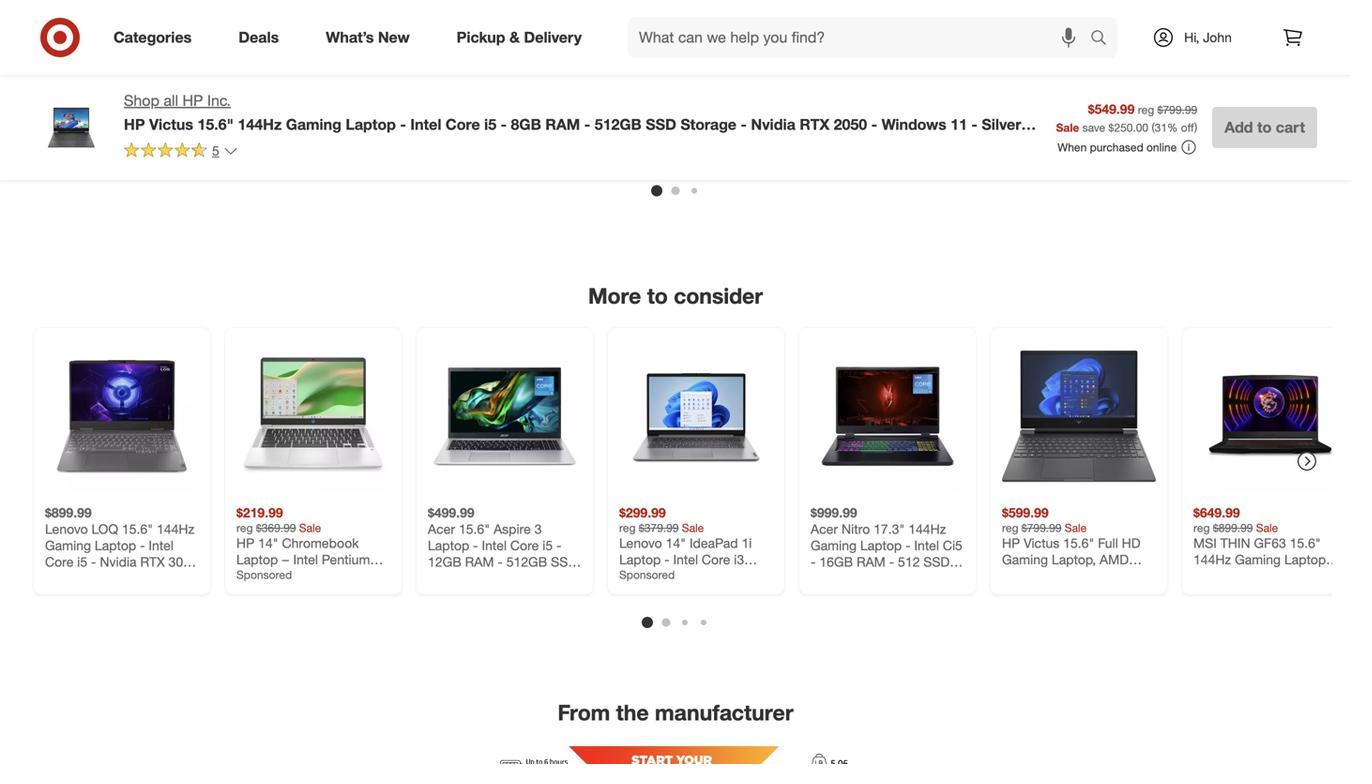 Task type: describe. For each thing, give the bounding box(es) containing it.
100v
[[1246, 82, 1276, 98]]

$549.99 reg $799.99 sale save $ 250.00 ( 31 % off )
[[1056, 101, 1198, 135]]

$299.99
[[619, 505, 666, 521]]

$219.99
[[236, 505, 283, 521]]

power
[[858, 66, 895, 82]]

add for add to cart button on the left of save
[[1011, 129, 1032, 144]]

fan,
[[1296, 98, 1321, 115]]

more
[[588, 283, 641, 309]]

%
[[1167, 121, 1178, 135]]

$
[[1109, 121, 1114, 135]]

top
[[619, 66, 641, 82]]

purchased
[[1090, 140, 1144, 154]]

food inside $19.79 taylor digital 11lb glass top food scale black
[[644, 66, 674, 82]]

msi thin gf63 15.6" 144hz gaming laptop intel ci5 - 8gb ram - 512gb ssd - rtx 4050 - black (thin gf63) image
[[1194, 340, 1348, 494]]

black inside $19.79 taylor digital 11lb glass top food scale black
[[714, 66, 747, 82]]

$299.99 reg $379.99 sale
[[619, 505, 704, 536]]

furniture
[[811, 98, 863, 115]]

i5
[[484, 115, 497, 134]]

11lb
[[697, 49, 723, 66]]

reg for $299.99
[[619, 521, 636, 536]]

nvidia
[[751, 115, 796, 134]]

laundry
[[322, 49, 370, 66]]

$499.99 for $499.99 best choice products electric power lift linen recliner massage chair furniture w/ usb port, heat, cupholders
[[811, 33, 857, 49]]

add to cart for $19.79
[[628, 129, 688, 144]]

reg for $599.99
[[1002, 521, 1019, 536]]

$7.00
[[236, 33, 268, 49]]

sponsored for $219.99
[[236, 568, 292, 582]]

powerful
[[1194, 98, 1245, 115]]

from the manufacturer
[[558, 700, 794, 727]]

manufacturer
[[655, 700, 794, 727]]

1 horizontal spatial 2
[[1324, 98, 1332, 115]]

best for electric
[[811, 49, 838, 66]]

heat,
[[811, 115, 842, 131]]

when purchased online
[[1058, 140, 1177, 154]]

what's new link
[[310, 17, 433, 58]]

add for add to cart button related to taylor 15lb digital food scale white
[[436, 129, 458, 144]]

add to cart button for 2.2bu flexible laundry hamper gray - brightroom™
[[236, 121, 314, 151]]

sale for $549.99
[[1056, 121, 1079, 135]]

inc.
[[207, 91, 231, 110]]

$379.99
[[639, 521, 679, 536]]

15.6"
[[197, 115, 234, 134]]

- right gpu
[[958, 571, 963, 587]]

cart inside $74.99 best choice products 40in air hockey arcade table w/ 100v motor, powerful electric fan, 2 strikers, 2 pucks add to cart
[[1241, 129, 1263, 144]]

hi, john
[[1184, 29, 1232, 46]]

17.3"
[[874, 521, 905, 538]]

2050
[[834, 115, 867, 134]]

to for add to cart button associated with 2.2bu flexible laundry hamper gray - brightroom™
[[269, 129, 280, 144]]

$74.99
[[1194, 33, 1233, 49]]

ram inside shop all hp inc. hp victus 15.6" 144hz gaming laptop - intel core i5 - 8gb ram - 512gb ssd storage - nvidia rtx 2050 - windows 11 - silver (15-fa1030nr)
[[545, 115, 580, 134]]

hamper
[[236, 66, 284, 82]]

8gb
[[511, 115, 541, 134]]

categories
[[114, 28, 192, 47]]

deals
[[239, 28, 279, 47]]

&
[[510, 28, 520, 47]]

$19.79
[[619, 33, 659, 49]]

acer 15.6" aspire 3 laptop - intel core i3 - 8gb ram - 256gb ssd storage - windows 11 in s mode - silver (a315-58-350l) image
[[45, 0, 199, 22]]

table
[[1194, 82, 1224, 98]]

$599.99
[[1002, 505, 1049, 521]]

chair
[[920, 82, 951, 98]]

storage inside shop all hp inc. hp victus 15.6" 144hz gaming laptop - intel core i5 - 8gb ram - 512gb ssd storage - nvidia rtx 2050 - windows 11 - silver (15-fa1030nr)
[[681, 115, 737, 134]]

scale inside $19.79 taylor digital 11lb glass top food scale black
[[678, 66, 711, 82]]

add for $499.99 add to cart button
[[819, 129, 841, 144]]

cart for add to cart button associated with 2.2bu flexible laundry hamper gray - brightroom™
[[283, 129, 305, 144]]

pickup
[[457, 28, 505, 47]]

gpu
[[926, 571, 954, 587]]

hi,
[[1184, 29, 1200, 46]]

pickup & delivery link
[[441, 17, 605, 58]]

add to cart button left save
[[1002, 121, 1080, 151]]

ci5
[[943, 538, 963, 554]]

to for add to cart button associated with $19.79
[[652, 129, 663, 144]]

- right 16gb
[[860, 571, 865, 587]]

fa1030nr)
[[151, 134, 217, 152]]

rtx4050
[[869, 571, 923, 587]]

$29.99
[[428, 33, 467, 49]]

- left nvidia
[[741, 115, 747, 134]]

$19.79 taylor digital 11lb glass top food scale black
[[619, 33, 759, 82]]

sale for $649.99
[[1256, 521, 1278, 536]]

motor,
[[1280, 82, 1316, 98]]

0 vertical spatial hp
[[183, 91, 203, 110]]

best choice products fabric upholstered convertible futon w/ rounded armrests, wooden legs, 2 cupholders image
[[1002, 0, 1156, 22]]

$649.99 reg $899.99 sale
[[1194, 505, 1278, 536]]

$999.99
[[811, 505, 857, 521]]

- right i5
[[501, 115, 507, 134]]

search
[[1082, 30, 1127, 48]]

what's new
[[326, 28, 410, 47]]

hockey
[[1242, 66, 1286, 82]]

acer 15.6" aspire 3 laptop - intel core i5 - 12gb ram - 512gb ssd storage - windows 11 home - silver - (a315-58-56k7) image
[[428, 340, 582, 494]]

)
[[1195, 121, 1198, 135]]

gaming inside shop all hp inc. hp victus 15.6" 144hz gaming laptop - intel core i5 - 8gb ram - 512gb ssd storage - nvidia rtx 2050 - windows 11 - silver (15-fa1030nr)
[[286, 115, 342, 134]]

gray
[[288, 66, 315, 82]]

image of hp victus 15.6" 144hz gaming laptop - intel core i5 - 8gb ram - 512gb ssd storage - nvidia rtx 2050 - windows 11 - silver (15-fa1030nr) image
[[34, 90, 109, 165]]

glass
[[726, 49, 759, 66]]

flexible
[[273, 49, 319, 66]]

What can we help you find? suggestions appear below search field
[[628, 17, 1095, 58]]

air
[[1222, 66, 1238, 82]]

ssd inside the "$999.99 acer nitro 17.3" 144hz gaming laptop - intel ci5 - 16gb ram - 512 ssd storage - rtx4050 gpu - black (an517-55-558p)"
[[924, 554, 950, 571]]

- left 16gb
[[811, 554, 816, 571]]

to for add to cart button on the left of save
[[1035, 129, 1046, 144]]

$369.99
[[256, 521, 296, 536]]

$899.99 inside $649.99 reg $899.99 sale
[[1213, 521, 1253, 536]]

add inside $74.99 best choice products 40in air hockey arcade table w/ 100v motor, powerful electric fan, 2 strikers, 2 pucks add to cart
[[1202, 129, 1223, 144]]

$499.99 best choice products electric power lift linen recliner massage chair furniture w/ usb port, heat, cupholders
[[811, 33, 953, 131]]

0 horizontal spatial $899.99
[[45, 505, 92, 521]]

to inside $74.99 best choice products 40in air hockey arcade table w/ 100v motor, powerful electric fan, 2 strikers, 2 pucks add to cart
[[1227, 129, 1237, 144]]

white
[[464, 66, 498, 82]]

arcade
[[1290, 66, 1331, 82]]

250.00
[[1114, 121, 1149, 135]]

when
[[1058, 140, 1087, 154]]

taylor for scale
[[428, 49, 462, 66]]

taylor for top
[[619, 49, 653, 66]]

512
[[898, 554, 920, 571]]

hp 14" chromebook laptop – intel pentium processor – 4gb ram – 128gb flash storage – teal (14a-na0062tg) image
[[236, 340, 390, 494]]

slide 1 of 8, show larger image, list of internal specifications of victus 15 gaming laptop pc image
[[486, 742, 861, 765]]

cupholders
[[846, 115, 914, 131]]

food inside $29.99 taylor 15lb digital food scale white
[[535, 49, 565, 66]]

add for add to cart button associated with 2.2bu flexible laundry hamper gray - brightroom™
[[245, 129, 266, 144]]

victus
[[149, 115, 193, 134]]

shop
[[124, 91, 159, 110]]

silver
[[982, 115, 1021, 134]]

- right 11
[[972, 115, 978, 134]]

144hz inside the "$999.99 acer nitro 17.3" 144hz gaming laptop - intel ci5 - 16gb ram - 512 ssd storage - rtx4050 gpu - black (an517-55-558p)"
[[909, 521, 946, 538]]

acer nitro 17.3" 144hz gaming laptop - intel ci5 - 16gb ram - 512 ssd storage - rtx4050 gpu - black (an517-55-558p) image
[[811, 340, 965, 494]]

off
[[1181, 121, 1195, 135]]

- left core
[[400, 115, 406, 134]]

search button
[[1082, 17, 1127, 62]]

$549.99
[[1088, 101, 1135, 117]]

$649.99
[[1194, 505, 1240, 521]]

scale inside $29.99 taylor 15lb digital food scale white
[[428, 66, 461, 82]]

what's
[[326, 28, 374, 47]]

$899.99 link
[[45, 340, 199, 571]]

0 horizontal spatial 2
[[1245, 115, 1252, 131]]



Task type: locate. For each thing, give the bounding box(es) containing it.
choice inside $74.99 best choice products 40in air hockey arcade table w/ 100v motor, powerful electric fan, 2 strikers, 2 pucks add to cart
[[1224, 49, 1266, 66]]

delivery
[[524, 28, 582, 47]]

w/ inside $74.99 best choice products 40in air hockey arcade table w/ 100v motor, powerful electric fan, 2 strikers, 2 pucks add to cart
[[1228, 82, 1242, 98]]

choice inside '$499.99 best choice products electric power lift linen recliner massage chair furniture w/ usb port, heat, cupholders'
[[841, 49, 883, 66]]

40in
[[1194, 66, 1219, 82]]

$7.00 2.2bu flexible laundry hamper gray - brightroom™
[[236, 33, 370, 98]]

laptop inside shop all hp inc. hp victus 15.6" 144hz gaming laptop - intel core i5 - 8gb ram - 512gb ssd storage - nvidia rtx 2050 - windows 11 - silver (15-fa1030nr)
[[346, 115, 396, 134]]

add left (15-
[[53, 129, 75, 144]]

sale inside $299.99 reg $379.99 sale
[[682, 521, 704, 536]]

scale down the $29.99
[[428, 66, 461, 82]]

1 horizontal spatial products
[[1269, 49, 1322, 66]]

add down top
[[628, 129, 649, 144]]

1 taylor from the left
[[428, 49, 462, 66]]

intel left core
[[410, 115, 441, 134]]

black inside the "$999.99 acer nitro 17.3" 144hz gaming laptop - intel ci5 - 16gb ram - 512 ssd storage - rtx4050 gpu - black (an517-55-558p)"
[[811, 587, 844, 604]]

black down taylor digital 11lb glass top food scale black "image"
[[714, 66, 747, 82]]

w/ inside '$499.99 best choice products electric power lift linen recliner massage chair furniture w/ usb port, heat, cupholders'
[[867, 98, 881, 115]]

lenovo loq 15.6" 144hz gaming laptop - intel core i5 - nvidia rtx 3050 - 8gb ram - 512gb storage - (82xv0012us) gray image
[[45, 340, 199, 494]]

save
[[1083, 121, 1106, 135]]

add to cart button down 100v
[[1213, 107, 1318, 148]]

1 horizontal spatial black
[[811, 587, 844, 604]]

reg inside $299.99 reg $379.99 sale
[[619, 521, 636, 536]]

hp victus 15.6" full hd gaming laptop, amd ryzen 5 7535hs, 8gb ram, 512gb ssd, nvidia geforce rtx 2050, windows 11 home image
[[1002, 340, 1156, 494]]

add to cart button for $399.99
[[45, 121, 122, 151]]

5 link
[[124, 142, 238, 163]]

add to cart button down furniture
[[811, 121, 888, 151]]

0 vertical spatial laptop
[[346, 115, 396, 134]]

best for 40in
[[1194, 49, 1221, 66]]

0 horizontal spatial choice
[[841, 49, 883, 66]]

storage inside the "$999.99 acer nitro 17.3" 144hz gaming laptop - intel ci5 - 16gb ram - 512 ssd storage - rtx4050 gpu - black (an517-55-558p)"
[[811, 571, 857, 587]]

144hz down the brightroom™
[[238, 115, 282, 134]]

1 vertical spatial electric
[[1249, 98, 1293, 115]]

2 left 'pucks'
[[1245, 115, 1252, 131]]

512gb
[[595, 115, 642, 134]]

add to cart for 2.2bu flexible laundry hamper gray - brightroom™
[[245, 129, 305, 144]]

add to cart button down the brightroom™
[[236, 121, 314, 151]]

0 horizontal spatial laptop
[[346, 115, 396, 134]]

to left i5
[[461, 129, 472, 144]]

sale for $599.99
[[1065, 521, 1087, 536]]

1 vertical spatial 144hz
[[909, 521, 946, 538]]

best inside '$499.99 best choice products electric power lift linen recliner massage chair furniture w/ usb port, heat, cupholders'
[[811, 49, 838, 66]]

choice for air
[[1224, 49, 1266, 66]]

0 horizontal spatial taylor
[[428, 49, 462, 66]]

0 horizontal spatial gaming
[[286, 115, 342, 134]]

1 digital from the left
[[495, 49, 531, 66]]

ram
[[545, 115, 580, 134], [857, 554, 886, 571]]

to
[[1257, 118, 1272, 137], [78, 129, 89, 144], [269, 129, 280, 144], [461, 129, 472, 144], [652, 129, 663, 144], [844, 129, 855, 144], [1035, 129, 1046, 144], [1227, 129, 1237, 144], [647, 283, 668, 309]]

1 horizontal spatial $799.99
[[1158, 103, 1198, 117]]

1 horizontal spatial ssd
[[924, 554, 950, 571]]

add to cart for $399.99
[[53, 129, 114, 144]]

add for add to cart button below 100v
[[1225, 118, 1253, 137]]

1 vertical spatial intel
[[914, 538, 939, 554]]

best up recliner
[[811, 49, 838, 66]]

reg for $219.99
[[236, 521, 253, 536]]

digital left 11lb
[[657, 49, 694, 66]]

recliner
[[811, 82, 859, 98]]

$74.99 best choice products 40in air hockey arcade table w/ 100v motor, powerful electric fan, 2 strikers, 2 pucks add to cart
[[1194, 33, 1332, 144]]

hp
[[183, 91, 203, 110], [124, 115, 145, 134]]

to down the brightroom™
[[269, 129, 280, 144]]

add to cart left save
[[1011, 129, 1071, 144]]

gaming
[[286, 115, 342, 134], [811, 538, 857, 554]]

best
[[811, 49, 838, 66], [1194, 49, 1221, 66]]

reg inside $549.99 reg $799.99 sale save $ 250.00 ( 31 % off )
[[1138, 103, 1154, 117]]

cart down powerful
[[1241, 129, 1263, 144]]

2 choice from the left
[[1224, 49, 1266, 66]]

0 horizontal spatial electric
[[811, 66, 855, 82]]

scale
[[428, 66, 461, 82], [678, 66, 711, 82]]

1 choice from the left
[[841, 49, 883, 66]]

sale right $599.99
[[1065, 521, 1087, 536]]

add to cart for taylor 15lb digital food scale white
[[436, 129, 497, 144]]

black down 16gb
[[811, 587, 844, 604]]

add right )
[[1202, 129, 1223, 144]]

1 horizontal spatial laptop
[[860, 538, 902, 554]]

add to cart button left (15-
[[45, 121, 122, 151]]

0 horizontal spatial storage
[[681, 115, 737, 134]]

sponsored down $369.99
[[236, 568, 292, 582]]

digital down &
[[495, 49, 531, 66]]

cart for $399.99 add to cart button
[[92, 129, 114, 144]]

1 horizontal spatial w/
[[1228, 82, 1242, 98]]

0 vertical spatial intel
[[410, 115, 441, 134]]

ram right "8gb"
[[545, 115, 580, 134]]

add to cart button down top
[[619, 121, 697, 151]]

add to cart button for $19.79
[[619, 121, 697, 151]]

pucks
[[1256, 115, 1292, 131]]

add to cart down furniture
[[819, 129, 880, 144]]

digital inside $19.79 taylor digital 11lb glass top food scale black
[[657, 49, 694, 66]]

0 horizontal spatial intel
[[410, 115, 441, 134]]

consider
[[674, 283, 763, 309]]

reg inside $649.99 reg $899.99 sale
[[1194, 521, 1210, 536]]

$499.99 inside 'link'
[[428, 505, 475, 521]]

linen
[[921, 66, 953, 82]]

intel left 'ci5'
[[914, 538, 939, 554]]

to right more
[[647, 283, 668, 309]]

sponsored for $299.99
[[619, 568, 675, 582]]

2 best from the left
[[1194, 49, 1221, 66]]

add down powerful
[[1225, 118, 1253, 137]]

144hz inside shop all hp inc. hp victus 15.6" 144hz gaming laptop - intel core i5 - 8gb ram - 512gb ssd storage - nvidia rtx 2050 - windows 11 - silver (15-fa1030nr)
[[238, 115, 282, 134]]

best inside $74.99 best choice products 40in air hockey arcade table w/ 100v motor, powerful electric fan, 2 strikers, 2 pucks add to cart
[[1194, 49, 1221, 66]]

15lb
[[466, 49, 491, 66]]

windows
[[882, 115, 947, 134]]

ram inside the "$999.99 acer nitro 17.3" 144hz gaming laptop - intel ci5 - 16gb ram - 512 ssd storage - rtx4050 gpu - black (an517-55-558p)"
[[857, 554, 886, 571]]

2 scale from the left
[[678, 66, 711, 82]]

0 horizontal spatial w/
[[867, 98, 881, 115]]

1 horizontal spatial sponsored
[[619, 568, 675, 582]]

acer
[[811, 521, 838, 538]]

0 horizontal spatial black
[[714, 66, 747, 82]]

$799.99 inside $599.99 reg $799.99 sale
[[1022, 521, 1062, 536]]

electric down the 'hockey'
[[1249, 98, 1293, 115]]

add to cart button for best choice products 40in air hockey arcade table w/ 100v motor, powerful electric fan, 2 strikers, 2 pucks
[[1194, 121, 1271, 151]]

11
[[951, 115, 967, 134]]

taylor up 512gb
[[619, 49, 653, 66]]

ssd right 512gb
[[646, 115, 676, 134]]

(15-
[[124, 134, 151, 152]]

taylor digital 11lb glass top food scale black image
[[619, 0, 773, 22]]

0 horizontal spatial best
[[811, 49, 838, 66]]

1 vertical spatial laptop
[[860, 538, 902, 554]]

sale inside $219.99 reg $369.99 sale
[[299, 521, 321, 536]]

(an517-
[[847, 587, 896, 604]]

to for $499.99 add to cart button
[[844, 129, 855, 144]]

to down powerful
[[1227, 129, 1237, 144]]

sale right $369.99
[[299, 521, 321, 536]]

0 horizontal spatial ssd
[[646, 115, 676, 134]]

sponsored down the $379.99
[[619, 568, 675, 582]]

add for $399.99 add to cart button
[[53, 129, 75, 144]]

cart for add to cart button below 100v
[[1276, 118, 1305, 137]]

1 vertical spatial ssd
[[924, 554, 950, 571]]

1 vertical spatial ram
[[857, 554, 886, 571]]

choice up massage
[[841, 49, 883, 66]]

2 taylor from the left
[[619, 49, 653, 66]]

add to cart down top
[[628, 129, 688, 144]]

storage down acer
[[811, 571, 857, 587]]

1 horizontal spatial food
[[644, 66, 674, 82]]

add for add to cart button associated with $19.79
[[628, 129, 649, 144]]

sale up when
[[1056, 121, 1079, 135]]

cart left save
[[1049, 129, 1071, 144]]

1 horizontal spatial best
[[1194, 49, 1221, 66]]

sale right $649.99
[[1256, 521, 1278, 536]]

cart for add to cart button associated with $19.79
[[666, 129, 688, 144]]

brightroom™
[[236, 82, 309, 98]]

lenovo 14" ideapad 1i laptop - intel core i3 processor - 8gb ram - 256gb ssd storage - windows 11 home in s mode - gray (82qc004bus) image
[[619, 340, 773, 494]]

ssd inside shop all hp inc. hp victus 15.6" 144hz gaming laptop - intel core i5 - 8gb ram - 512gb ssd storage - nvidia rtx 2050 - windows 11 - silver (15-fa1030nr)
[[646, 115, 676, 134]]

$399.99 link
[[45, 0, 199, 98]]

to for add to cart button related to taylor 15lb digital food scale white
[[461, 129, 472, 144]]

sale inside $549.99 reg $799.99 sale save $ 250.00 ( 31 % off )
[[1056, 121, 1079, 135]]

$599.99 reg $799.99 sale
[[1002, 505, 1087, 536]]

choice down "john"
[[1224, 49, 1266, 66]]

online
[[1147, 140, 1177, 154]]

1 horizontal spatial ram
[[857, 554, 886, 571]]

1 scale from the left
[[428, 66, 461, 82]]

- left 512gb
[[584, 115, 591, 134]]

scale left glass
[[678, 66, 711, 82]]

1 vertical spatial $799.99
[[1022, 521, 1062, 536]]

2 sponsored from the left
[[619, 568, 675, 582]]

$399.99
[[45, 33, 92, 49]]

laptop
[[346, 115, 396, 134], [860, 538, 902, 554]]

electric inside '$499.99 best choice products electric power lift linen recliner massage chair furniture w/ usb port, heat, cupholders'
[[811, 66, 855, 82]]

products up chair
[[887, 49, 940, 66]]

usb
[[884, 98, 911, 115]]

ssd right 512
[[924, 554, 950, 571]]

to for $399.99 add to cart button
[[78, 129, 89, 144]]

cart
[[1276, 118, 1305, 137], [92, 129, 114, 144], [283, 129, 305, 144], [475, 129, 497, 144], [666, 129, 688, 144], [858, 129, 880, 144], [1049, 129, 1071, 144], [1241, 129, 1263, 144]]

to down 100v
[[1257, 118, 1272, 137]]

taylor
[[428, 49, 462, 66], [619, 49, 653, 66]]

food
[[535, 49, 565, 66], [644, 66, 674, 82]]

1 horizontal spatial hp
[[183, 91, 203, 110]]

0 horizontal spatial products
[[887, 49, 940, 66]]

- left 512
[[889, 554, 894, 571]]

cart for $499.99 add to cart button
[[858, 129, 880, 144]]

w/ left usb
[[867, 98, 881, 115]]

products for arcade
[[1269, 49, 1322, 66]]

add
[[1225, 118, 1253, 137], [53, 129, 75, 144], [245, 129, 266, 144], [436, 129, 458, 144], [628, 129, 649, 144], [819, 129, 841, 144], [1011, 129, 1032, 144], [1202, 129, 1223, 144]]

add to cart left "8gb"
[[436, 129, 497, 144]]

hp right all
[[183, 91, 203, 110]]

add to cart button left "8gb"
[[428, 121, 505, 151]]

reg inside $599.99 reg $799.99 sale
[[1002, 521, 1019, 536]]

2 digital from the left
[[657, 49, 694, 66]]

1 vertical spatial storage
[[811, 571, 857, 587]]

2 products from the left
[[1269, 49, 1322, 66]]

2.2bu
[[236, 49, 270, 66]]

- inside $7.00 2.2bu flexible laundry hamper gray - brightroom™
[[319, 66, 324, 82]]

digital
[[495, 49, 531, 66], [657, 49, 694, 66]]

0 vertical spatial black
[[714, 66, 747, 82]]

add to cart button down powerful
[[1194, 121, 1271, 151]]

to left when
[[1035, 129, 1046, 144]]

cart left (15-
[[92, 129, 114, 144]]

core
[[446, 115, 480, 134]]

1 products from the left
[[887, 49, 940, 66]]

from
[[558, 700, 610, 727]]

intel inside shop all hp inc. hp victus 15.6" 144hz gaming laptop - intel core i5 - 8gb ram - 512gb ssd storage - nvidia rtx 2050 - windows 11 - silver (15-fa1030nr)
[[410, 115, 441, 134]]

reg for $649.99
[[1194, 521, 1210, 536]]

reg
[[1138, 103, 1154, 117], [236, 521, 253, 536], [619, 521, 636, 536], [1002, 521, 1019, 536], [1194, 521, 1210, 536]]

best choice products electric power lift linen recliner massage chair furniture w/ usb port, heat, cupholders image
[[811, 0, 965, 22]]

port,
[[915, 98, 943, 115]]

add to cart left (15-
[[53, 129, 114, 144]]

0 vertical spatial ssd
[[646, 115, 676, 134]]

taylor left 15lb
[[428, 49, 462, 66]]

16gb
[[820, 554, 853, 571]]

more to consider
[[588, 283, 763, 309]]

gaming down gray
[[286, 115, 342, 134]]

0 horizontal spatial $499.99
[[428, 505, 475, 521]]

$499.99 link
[[428, 340, 582, 571]]

taylor inside $19.79 taylor digital 11lb glass top food scale black
[[619, 49, 653, 66]]

1 vertical spatial gaming
[[811, 538, 857, 554]]

cart right 512gb
[[666, 129, 688, 144]]

add to cart down 100v
[[1225, 118, 1305, 137]]

to right 512gb
[[652, 129, 663, 144]]

$799.99 for $599.99
[[1022, 521, 1062, 536]]

144hz up 512
[[909, 521, 946, 538]]

intel
[[410, 115, 441, 134], [914, 538, 939, 554]]

food right top
[[644, 66, 674, 82]]

sponsored
[[236, 568, 292, 582], [619, 568, 675, 582]]

cart down fan,
[[1276, 118, 1305, 137]]

0 vertical spatial electric
[[811, 66, 855, 82]]

taylor inside $29.99 taylor 15lb digital food scale white
[[428, 49, 462, 66]]

0 horizontal spatial scale
[[428, 66, 461, 82]]

- right 2050
[[871, 115, 878, 134]]

$29.99 taylor 15lb digital food scale white
[[428, 33, 565, 82]]

0 vertical spatial ram
[[545, 115, 580, 134]]

- right gray
[[319, 66, 324, 82]]

$799.99 for $549.99
[[1158, 103, 1198, 117]]

0 horizontal spatial food
[[535, 49, 565, 66]]

1 horizontal spatial storage
[[811, 571, 857, 587]]

cart for add to cart button on the left of save
[[1049, 129, 1071, 144]]

w/ left 100v
[[1228, 82, 1242, 98]]

add left i5
[[436, 129, 458, 144]]

cart for add to cart button related to taylor 15lb digital food scale white
[[475, 129, 497, 144]]

0 horizontal spatial sponsored
[[236, 568, 292, 582]]

ram up (an517-
[[857, 554, 886, 571]]

$499.99 inside '$499.99 best choice products electric power lift linen recliner massage chair furniture w/ usb port, heat, cupholders'
[[811, 33, 857, 49]]

lift
[[899, 66, 918, 82]]

1 sponsored from the left
[[236, 568, 292, 582]]

electric inside $74.99 best choice products 40in air hockey arcade table w/ 100v motor, powerful electric fan, 2 strikers, 2 pucks add to cart
[[1249, 98, 1293, 115]]

new
[[378, 28, 410, 47]]

cart left "8gb"
[[475, 129, 497, 144]]

food down delivery
[[535, 49, 565, 66]]

add left when
[[1011, 129, 1032, 144]]

add to cart button for $499.99
[[811, 121, 888, 151]]

choice for power
[[841, 49, 883, 66]]

1 horizontal spatial electric
[[1249, 98, 1293, 115]]

hp up (15-
[[124, 115, 145, 134]]

add to cart button for taylor 15lb digital food scale white
[[428, 121, 505, 151]]

best down hi, john
[[1194, 49, 1221, 66]]

add to cart for $499.99
[[819, 129, 880, 144]]

reg for $549.99
[[1138, 103, 1154, 117]]

55-
[[896, 587, 916, 604]]

add to cart button
[[1213, 107, 1318, 148], [45, 121, 122, 151], [236, 121, 314, 151], [428, 121, 505, 151], [619, 121, 697, 151], [811, 121, 888, 151], [1002, 121, 1080, 151], [1194, 121, 1271, 151]]

0 horizontal spatial ram
[[545, 115, 580, 134]]

(
[[1152, 121, 1155, 135]]

1 vertical spatial $499.99
[[428, 505, 475, 521]]

products up motor,
[[1269, 49, 1322, 66]]

massage
[[863, 82, 916, 98]]

sale inside $599.99 reg $799.99 sale
[[1065, 521, 1087, 536]]

$499.99 for $499.99
[[428, 505, 475, 521]]

add down furniture
[[819, 129, 841, 144]]

0 horizontal spatial $799.99
[[1022, 521, 1062, 536]]

to for add to cart button below 100v
[[1257, 118, 1272, 137]]

products inside $74.99 best choice products 40in air hockey arcade table w/ 100v motor, powerful electric fan, 2 strikers, 2 pucks add to cart
[[1269, 49, 1322, 66]]

add to cart down the brightroom™
[[245, 129, 305, 144]]

nitro
[[842, 521, 870, 538]]

$799.99
[[1158, 103, 1198, 117], [1022, 521, 1062, 536]]

add right 15.6" at the top left of the page
[[245, 129, 266, 144]]

1 horizontal spatial digital
[[657, 49, 694, 66]]

1 horizontal spatial intel
[[914, 538, 939, 554]]

0 vertical spatial 144hz
[[238, 115, 282, 134]]

strikers,
[[1194, 115, 1241, 131]]

1 horizontal spatial scale
[[678, 66, 711, 82]]

gaming down $999.99 on the bottom
[[811, 538, 857, 554]]

1 vertical spatial hp
[[124, 115, 145, 134]]

storage left nvidia
[[681, 115, 737, 134]]

1 horizontal spatial gaming
[[811, 538, 857, 554]]

1 horizontal spatial choice
[[1224, 49, 1266, 66]]

intel inside the "$999.99 acer nitro 17.3" 144hz gaming laptop - intel ci5 - 16gb ram - 512 ssd storage - rtx4050 gpu - black (an517-55-558p)"
[[914, 538, 939, 554]]

0 horizontal spatial hp
[[124, 115, 145, 134]]

cart down the brightroom™
[[283, 129, 305, 144]]

0 horizontal spatial 144hz
[[238, 115, 282, 134]]

sale right the $379.99
[[682, 521, 704, 536]]

1 best from the left
[[811, 49, 838, 66]]

all
[[164, 91, 178, 110]]

0 vertical spatial gaming
[[286, 115, 342, 134]]

1 horizontal spatial taylor
[[619, 49, 653, 66]]

laptop inside the "$999.99 acer nitro 17.3" 144hz gaming laptop - intel ci5 - 16gb ram - 512 ssd storage - rtx4050 gpu - black (an517-55-558p)"
[[860, 538, 902, 554]]

0 vertical spatial storage
[[681, 115, 737, 134]]

gaming inside the "$999.99 acer nitro 17.3" 144hz gaming laptop - intel ci5 - 16gb ram - 512 ssd storage - rtx4050 gpu - black (an517-55-558p)"
[[811, 538, 857, 554]]

pickup & delivery
[[457, 28, 582, 47]]

laptop up rtx4050 on the bottom right of page
[[860, 538, 902, 554]]

1 vertical spatial black
[[811, 587, 844, 604]]

sale for $219.99
[[299, 521, 321, 536]]

2 right fan,
[[1324, 98, 1332, 115]]

sale for $299.99
[[682, 521, 704, 536]]

digital inside $29.99 taylor 15lb digital food scale white
[[495, 49, 531, 66]]

0 vertical spatial $799.99
[[1158, 103, 1198, 117]]

the
[[616, 700, 649, 727]]

reg inside $219.99 reg $369.99 sale
[[236, 521, 253, 536]]

0 vertical spatial $499.99
[[811, 33, 857, 49]]

to left (15-
[[78, 129, 89, 144]]

2
[[1324, 98, 1332, 115], [1245, 115, 1252, 131]]

electric up furniture
[[811, 66, 855, 82]]

$219.99 reg $369.99 sale
[[236, 505, 321, 536]]

1 horizontal spatial $499.99
[[811, 33, 857, 49]]

$799.99 inside $549.99 reg $799.99 sale save $ 250.00 ( 31 % off )
[[1158, 103, 1198, 117]]

1 horizontal spatial 144hz
[[909, 521, 946, 538]]

sale inside $649.99 reg $899.99 sale
[[1256, 521, 1278, 536]]

laptop down laundry at the left top
[[346, 115, 396, 134]]

$999.99 acer nitro 17.3" 144hz gaming laptop - intel ci5 - 16gb ram - 512 ssd storage - rtx4050 gpu - black (an517-55-558p)
[[811, 505, 963, 604]]

products for linen
[[887, 49, 940, 66]]

cart down furniture
[[858, 129, 880, 144]]

to right heat,
[[844, 129, 855, 144]]

w/
[[1228, 82, 1242, 98], [867, 98, 881, 115]]

- right 17.3"
[[906, 538, 911, 554]]

products inside '$499.99 best choice products electric power lift linen recliner massage chair furniture w/ usb port, heat, cupholders'
[[887, 49, 940, 66]]

1 horizontal spatial $899.99
[[1213, 521, 1253, 536]]

0 horizontal spatial digital
[[495, 49, 531, 66]]



Task type: vqa. For each thing, say whether or not it's contained in the screenshot.
'Food'
yes



